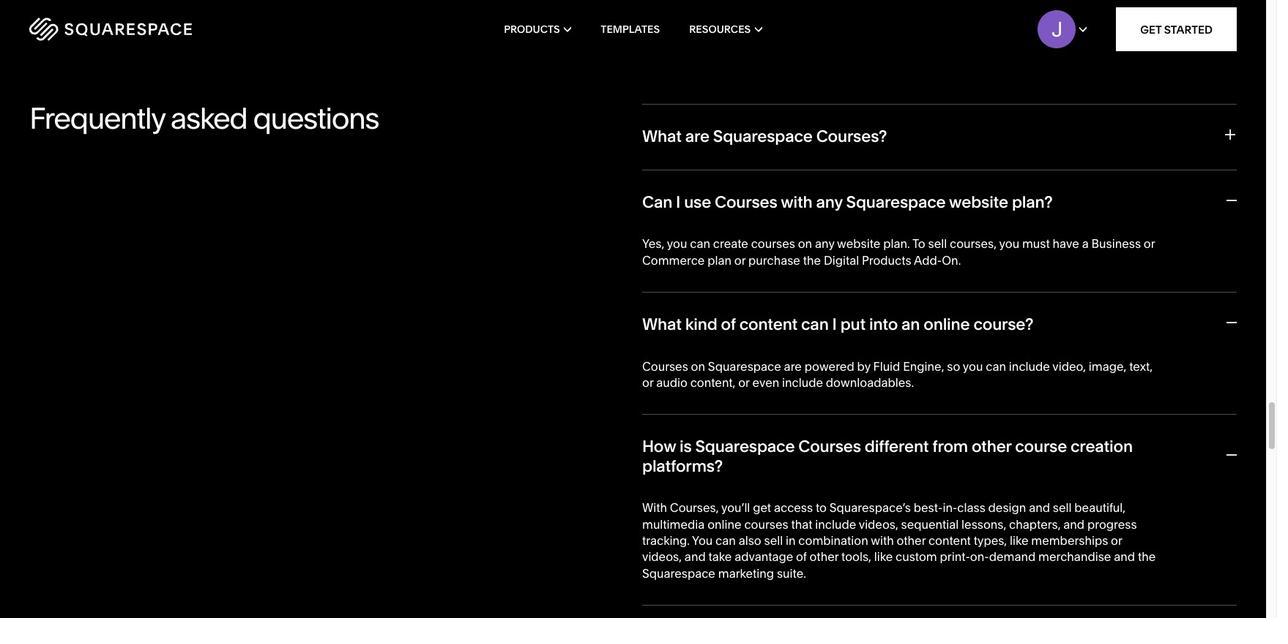 Task type: locate. For each thing, give the bounding box(es) containing it.
0 vertical spatial online
[[924, 315, 970, 335]]

1 horizontal spatial with
[[871, 534, 894, 549]]

and up chapters,
[[1029, 501, 1050, 516]]

squarespace inside dropdown button
[[713, 126, 813, 146]]

is
[[680, 438, 692, 457]]

courses up to
[[799, 438, 861, 457]]

1 horizontal spatial online
[[924, 315, 970, 335]]

the right "merchandise"
[[1138, 550, 1156, 565]]

plan.
[[883, 237, 910, 252]]

0 vertical spatial what
[[642, 126, 682, 146]]

courses up create
[[715, 193, 778, 212]]

sell left in
[[764, 534, 783, 549]]

1 horizontal spatial i
[[832, 315, 837, 335]]

courses inside courses on squarespace are powered by fluid engine, so you can include video, image, text, or audio content, or even include downloadables.
[[642, 359, 688, 374]]

text,
[[1130, 359, 1153, 374]]

1 horizontal spatial courses
[[715, 193, 778, 212]]

2 horizontal spatial you
[[999, 237, 1020, 252]]

0 horizontal spatial the
[[803, 253, 821, 268]]

sell up chapters,
[[1053, 501, 1072, 516]]

website inside "dropdown button"
[[949, 193, 1009, 212]]

0 vertical spatial products
[[504, 23, 560, 36]]

can inside what kind of content can i put into an online course? dropdown button
[[801, 315, 829, 335]]

1 horizontal spatial of
[[796, 550, 807, 565]]

0 vertical spatial like
[[1010, 534, 1029, 549]]

to
[[816, 501, 827, 516]]

what
[[642, 126, 682, 146], [642, 315, 682, 335]]

sell
[[928, 237, 947, 252], [1053, 501, 1072, 516], [764, 534, 783, 549]]

1 vertical spatial on
[[691, 359, 705, 374]]

engine,
[[903, 359, 944, 374]]

1 vertical spatial content
[[929, 534, 971, 549]]

online right an
[[924, 315, 970, 335]]

0 horizontal spatial courses
[[642, 359, 688, 374]]

squarespace for courses
[[695, 438, 795, 457]]

other inside how is squarespace courses different from other course creation platforms?
[[972, 438, 1012, 457]]

other right from at the bottom right of the page
[[972, 438, 1012, 457]]

1 vertical spatial the
[[1138, 550, 1156, 565]]

0 horizontal spatial like
[[874, 550, 893, 565]]

creation
[[1071, 438, 1133, 457]]

advantage
[[735, 550, 793, 565]]

and down progress
[[1114, 550, 1135, 565]]

other
[[972, 438, 1012, 457], [897, 534, 926, 549], [810, 550, 839, 565]]

that
[[791, 518, 813, 532]]

1 vertical spatial any
[[815, 237, 835, 252]]

1 vertical spatial with
[[871, 534, 894, 549]]

1 horizontal spatial website
[[949, 193, 1009, 212]]

asked
[[171, 100, 247, 136]]

can down course?
[[986, 359, 1006, 374]]

the
[[803, 253, 821, 268], [1138, 550, 1156, 565]]

and
[[1029, 501, 1050, 516], [1064, 518, 1085, 532], [685, 550, 706, 565], [1114, 550, 1135, 565]]

templates link
[[601, 0, 660, 59]]

can up plan
[[690, 237, 710, 252]]

1 vertical spatial courses
[[745, 518, 789, 532]]

and down you
[[685, 550, 706, 565]]

1 horizontal spatial are
[[784, 359, 802, 374]]

are inside courses on squarespace are powered by fluid engine, so you can include video, image, text, or audio content, or even include downloadables.
[[784, 359, 802, 374]]

products button
[[504, 0, 571, 59]]

products inside yes, you can create courses on any website plan. to sell courses, you must have a business or commerce plan or purchase the digital products add-on.
[[862, 253, 912, 268]]

include up combination
[[815, 518, 856, 532]]

purchase
[[749, 253, 800, 268]]

2 vertical spatial include
[[815, 518, 856, 532]]

frequently
[[29, 100, 165, 136]]

1 horizontal spatial the
[[1138, 550, 1156, 565]]

or
[[1144, 237, 1155, 252], [735, 253, 746, 268], [642, 376, 654, 390], [738, 376, 750, 390], [1111, 534, 1122, 549]]

in-
[[943, 501, 958, 516]]

1 horizontal spatial products
[[862, 253, 912, 268]]

of inside dropdown button
[[721, 315, 736, 335]]

yes,
[[642, 237, 665, 252]]

or down create
[[735, 253, 746, 268]]

0 horizontal spatial are
[[685, 126, 710, 146]]

of
[[721, 315, 736, 335], [796, 550, 807, 565]]

are up use
[[685, 126, 710, 146]]

online inside dropdown button
[[924, 315, 970, 335]]

you
[[667, 237, 687, 252], [999, 237, 1020, 252], [963, 359, 983, 374]]

are
[[685, 126, 710, 146], [784, 359, 802, 374]]

2 horizontal spatial other
[[972, 438, 1012, 457]]

i left use
[[676, 193, 681, 212]]

you inside courses on squarespace are powered by fluid engine, so you can include video, image, text, or audio content, or even include downloadables.
[[963, 359, 983, 374]]

0 vertical spatial i
[[676, 193, 681, 212]]

1 vertical spatial videos,
[[642, 550, 682, 565]]

with inside with courses, you'll get access to squarespace's best-in-class design and sell beautiful, multimedia online courses that include videos, sequential lessons, chapters, and progress tracking. you can also sell in combination with other content types, like memberships or videos, and take advantage of other tools, like custom print-on-demand merchandise and the squarespace marketing suite.
[[871, 534, 894, 549]]

1 horizontal spatial you
[[963, 359, 983, 374]]

i
[[676, 193, 681, 212], [832, 315, 837, 335]]

0 vertical spatial are
[[685, 126, 710, 146]]

can up take
[[716, 534, 736, 549]]

1 vertical spatial include
[[782, 376, 823, 390]]

1 vertical spatial of
[[796, 550, 807, 565]]

0 horizontal spatial website
[[837, 237, 881, 252]]

with
[[781, 193, 813, 212], [871, 534, 894, 549]]

powered
[[805, 359, 855, 374]]

downloadables.
[[826, 376, 914, 390]]

0 horizontal spatial i
[[676, 193, 681, 212]]

with up purchase
[[781, 193, 813, 212]]

0 horizontal spatial videos,
[[642, 550, 682, 565]]

2 vertical spatial sell
[[764, 534, 783, 549]]

marketing
[[718, 567, 774, 581]]

0 vertical spatial any
[[816, 193, 843, 212]]

courses inside can i use courses with any squarespace website plan? "dropdown button"
[[715, 193, 778, 212]]

1 vertical spatial like
[[874, 550, 893, 565]]

0 vertical spatial with
[[781, 193, 813, 212]]

1 horizontal spatial content
[[929, 534, 971, 549]]

any
[[816, 193, 843, 212], [815, 237, 835, 252]]

content up print-
[[929, 534, 971, 549]]

0 vertical spatial website
[[949, 193, 1009, 212]]

different
[[865, 438, 929, 457]]

0 horizontal spatial you
[[667, 237, 687, 252]]

include
[[1009, 359, 1050, 374], [782, 376, 823, 390], [815, 518, 856, 532]]

squarespace inside "dropdown button"
[[846, 193, 946, 212]]

1 vertical spatial i
[[832, 315, 837, 335]]

or down progress
[[1111, 534, 1122, 549]]

are left powered
[[784, 359, 802, 374]]

include left video, at the right of page
[[1009, 359, 1050, 374]]

1 vertical spatial products
[[862, 253, 912, 268]]

can inside with courses, you'll get access to squarespace's best-in-class design and sell beautiful, multimedia online courses that include videos, sequential lessons, chapters, and progress tracking. you can also sell in combination with other content types, like memberships or videos, and take advantage of other tools, like custom print-on-demand merchandise and the squarespace marketing suite.
[[716, 534, 736, 549]]

the inside yes, you can create courses on any website plan. to sell courses, you must have a business or commerce plan or purchase the digital products add-on.
[[803, 253, 821, 268]]

0 vertical spatial other
[[972, 438, 1012, 457]]

print-
[[940, 550, 970, 565]]

videos, down tracking.
[[642, 550, 682, 565]]

1 horizontal spatial like
[[1010, 534, 1029, 549]]

0 vertical spatial include
[[1009, 359, 1050, 374]]

on up content,
[[691, 359, 705, 374]]

1 vertical spatial website
[[837, 237, 881, 252]]

0 horizontal spatial content
[[740, 315, 798, 335]]

0 vertical spatial content
[[740, 315, 798, 335]]

courses inside yes, you can create courses on any website plan. to sell courses, you must have a business or commerce plan or purchase the digital products add-on.
[[751, 237, 795, 252]]

1 vertical spatial other
[[897, 534, 926, 549]]

0 horizontal spatial on
[[691, 359, 705, 374]]

1 horizontal spatial sell
[[928, 237, 947, 252]]

0 vertical spatial courses
[[715, 193, 778, 212]]

have
[[1053, 237, 1079, 252]]

squarespace inside courses on squarespace are powered by fluid engine, so you can include video, image, text, or audio content, or even include downloadables.
[[708, 359, 781, 374]]

like
[[1010, 534, 1029, 549], [874, 550, 893, 565]]

get
[[753, 501, 771, 516]]

0 horizontal spatial online
[[708, 518, 742, 532]]

can
[[642, 193, 673, 212]]

squarespace for are
[[708, 359, 781, 374]]

1 vertical spatial courses
[[642, 359, 688, 374]]

can i use courses with any squarespace website plan?
[[642, 193, 1053, 212]]

0 vertical spatial courses
[[751, 237, 795, 252]]

what up can
[[642, 126, 682, 146]]

1 horizontal spatial on
[[798, 237, 812, 252]]

0 horizontal spatial other
[[810, 550, 839, 565]]

include down powered
[[782, 376, 823, 390]]

0 vertical spatial of
[[721, 315, 736, 335]]

you left must
[[999, 237, 1020, 252]]

course?
[[974, 315, 1034, 335]]

like up the demand
[[1010, 534, 1029, 549]]

courses inside how is squarespace courses different from other course creation platforms?
[[799, 438, 861, 457]]

what are squarespace courses?
[[642, 126, 887, 146]]

website up digital
[[837, 237, 881, 252]]

you
[[692, 534, 713, 549]]

courses,
[[670, 501, 719, 516]]

1 vertical spatial online
[[708, 518, 742, 532]]

courses
[[715, 193, 778, 212], [642, 359, 688, 374], [799, 438, 861, 457]]

can left put on the bottom of the page
[[801, 315, 829, 335]]

can i use courses with any squarespace website plan? button
[[642, 170, 1237, 236]]

commerce
[[642, 253, 705, 268]]

what left kind
[[642, 315, 682, 335]]

resources button
[[689, 0, 762, 59]]

with up tools,
[[871, 534, 894, 549]]

you up commerce
[[667, 237, 687, 252]]

other down combination
[[810, 550, 839, 565]]

what are squarespace courses? button
[[642, 104, 1237, 170]]

0 horizontal spatial products
[[504, 23, 560, 36]]

class
[[958, 501, 986, 516]]

take
[[709, 550, 732, 565]]

1 vertical spatial are
[[784, 359, 802, 374]]

2 horizontal spatial sell
[[1053, 501, 1072, 516]]

0 vertical spatial sell
[[928, 237, 947, 252]]

content up even
[[740, 315, 798, 335]]

video,
[[1053, 359, 1086, 374]]

you right so
[[963, 359, 983, 374]]

of up suite.
[[796, 550, 807, 565]]

tracking.
[[642, 534, 690, 549]]

sell right to
[[928, 237, 947, 252]]

0 vertical spatial the
[[803, 253, 821, 268]]

best-
[[914, 501, 943, 516]]

are inside dropdown button
[[685, 126, 710, 146]]

squarespace inside how is squarespace courses different from other course creation platforms?
[[695, 438, 795, 457]]

like right tools,
[[874, 550, 893, 565]]

you'll
[[721, 501, 750, 516]]

1 horizontal spatial videos,
[[859, 518, 899, 532]]

1 what from the top
[[642, 126, 682, 146]]

with inside "dropdown button"
[[781, 193, 813, 212]]

design
[[988, 501, 1026, 516]]

tools,
[[842, 550, 872, 565]]

questions
[[253, 100, 379, 136]]

1 vertical spatial what
[[642, 315, 682, 335]]

other up custom
[[897, 534, 926, 549]]

0 vertical spatial videos,
[[859, 518, 899, 532]]

also
[[739, 534, 762, 549]]

yes, you can create courses on any website plan. to sell courses, you must have a business or commerce plan or purchase the digital products add-on.
[[642, 237, 1155, 268]]

i left put on the bottom of the page
[[832, 315, 837, 335]]

the left digital
[[803, 253, 821, 268]]

products
[[504, 23, 560, 36], [862, 253, 912, 268]]

can
[[690, 237, 710, 252], [801, 315, 829, 335], [986, 359, 1006, 374], [716, 534, 736, 549]]

website for any
[[837, 237, 881, 252]]

what for what are squarespace courses?
[[642, 126, 682, 146]]

2 what from the top
[[642, 315, 682, 335]]

website inside yes, you can create courses on any website plan. to sell courses, you must have a business or commerce plan or purchase the digital products add-on.
[[837, 237, 881, 252]]

courses up audio
[[642, 359, 688, 374]]

0 vertical spatial on
[[798, 237, 812, 252]]

plan?
[[1012, 193, 1053, 212]]

0 horizontal spatial of
[[721, 315, 736, 335]]

videos, down squarespace's
[[859, 518, 899, 532]]

courses up purchase
[[751, 237, 795, 252]]

2 horizontal spatial courses
[[799, 438, 861, 457]]

0 horizontal spatial with
[[781, 193, 813, 212]]

of right kind
[[721, 315, 736, 335]]

online down you'll
[[708, 518, 742, 532]]

on up purchase
[[798, 237, 812, 252]]

any inside "dropdown button"
[[816, 193, 843, 212]]

videos,
[[859, 518, 899, 532], [642, 550, 682, 565]]

custom
[[896, 550, 937, 565]]

any inside yes, you can create courses on any website plan. to sell courses, you must have a business or commerce plan or purchase the digital products add-on.
[[815, 237, 835, 252]]

website up courses,
[[949, 193, 1009, 212]]

courses down get at the bottom right of page
[[745, 518, 789, 532]]

2 vertical spatial courses
[[799, 438, 861, 457]]

what kind of content can i put into an online course? button
[[642, 292, 1237, 359]]

on-
[[970, 550, 989, 565]]



Task type: vqa. For each thing, say whether or not it's contained in the screenshot.
website,
no



Task type: describe. For each thing, give the bounding box(es) containing it.
2 vertical spatial other
[[810, 550, 839, 565]]

access
[[774, 501, 813, 516]]

add-
[[914, 253, 942, 268]]

courses on squarespace are powered by fluid engine, so you can include video, image, text, or audio content, or even include downloadables.
[[642, 359, 1153, 390]]

website for squarespace
[[949, 193, 1009, 212]]

or inside with courses, you'll get access to squarespace's best-in-class design and sell beautiful, multimedia online courses that include videos, sequential lessons, chapters, and progress tracking. you can also sell in combination with other content types, like memberships or videos, and take advantage of other tools, like custom print-on-demand merchandise and the squarespace marketing suite.
[[1111, 534, 1122, 549]]

what for what kind of content can i put into an online course?
[[642, 315, 682, 335]]

even
[[753, 376, 779, 390]]

get started
[[1141, 22, 1213, 36]]

courses inside with courses, you'll get access to squarespace's best-in-class design and sell beautiful, multimedia online courses that include videos, sequential lessons, chapters, and progress tracking. you can also sell in combination with other content types, like memberships or videos, and take advantage of other tools, like custom print-on-demand merchandise and the squarespace marketing suite.
[[745, 518, 789, 532]]

0 horizontal spatial sell
[[764, 534, 783, 549]]

memberships
[[1031, 534, 1108, 549]]

platforms?
[[642, 457, 723, 477]]

in
[[786, 534, 796, 549]]

get
[[1141, 22, 1162, 36]]

1 horizontal spatial other
[[897, 534, 926, 549]]

lessons,
[[962, 518, 1007, 532]]

sequential
[[901, 518, 959, 532]]

get started link
[[1116, 7, 1237, 51]]

how is squarespace courses different from other course creation platforms? button
[[642, 415, 1237, 500]]

image,
[[1089, 359, 1127, 374]]

suite.
[[777, 567, 806, 581]]

plan
[[708, 253, 732, 268]]

on inside yes, you can create courses on any website plan. to sell courses, you must have a business or commerce plan or purchase the digital products add-on.
[[798, 237, 812, 252]]

use
[[684, 193, 711, 212]]

squarespace for courses?
[[713, 126, 813, 146]]

an
[[902, 315, 920, 335]]

on.
[[942, 253, 961, 268]]

audio
[[656, 376, 688, 390]]

1 vertical spatial sell
[[1053, 501, 1072, 516]]

can inside courses on squarespace are powered by fluid engine, so you can include video, image, text, or audio content, or even include downloadables.
[[986, 359, 1006, 374]]

squarespace inside with courses, you'll get access to squarespace's best-in-class design and sell beautiful, multimedia online courses that include videos, sequential lessons, chapters, and progress tracking. you can also sell in combination with other content types, like memberships or videos, and take advantage of other tools, like custom print-on-demand merchandise and the squarespace marketing suite.
[[642, 567, 716, 581]]

i inside dropdown button
[[832, 315, 837, 335]]

squarespace logo image
[[29, 18, 192, 41]]

started
[[1164, 22, 1213, 36]]

i inside "dropdown button"
[[676, 193, 681, 212]]

online inside with courses, you'll get access to squarespace's best-in-class design and sell beautiful, multimedia online courses that include videos, sequential lessons, chapters, and progress tracking. you can also sell in combination with other content types, like memberships or videos, and take advantage of other tools, like custom print-on-demand merchandise and the squarespace marketing suite.
[[708, 518, 742, 532]]

content inside with courses, you'll get access to squarespace's best-in-class design and sell beautiful, multimedia online courses that include videos, sequential lessons, chapters, and progress tracking. you can also sell in combination with other content types, like memberships or videos, and take advantage of other tools, like custom print-on-demand merchandise and the squarespace marketing suite.
[[929, 534, 971, 549]]

put
[[841, 315, 866, 335]]

of inside with courses, you'll get access to squarespace's best-in-class design and sell beautiful, multimedia online courses that include videos, sequential lessons, chapters, and progress tracking. you can also sell in combination with other content types, like memberships or videos, and take advantage of other tools, like custom print-on-demand merchandise and the squarespace marketing suite.
[[796, 550, 807, 565]]

or left audio
[[642, 376, 654, 390]]

how is squarespace courses different from other course creation platforms?
[[642, 438, 1133, 477]]

include inside with courses, you'll get access to squarespace's best-in-class design and sell beautiful, multimedia online courses that include videos, sequential lessons, chapters, and progress tracking. you can also sell in combination with other content types, like memberships or videos, and take advantage of other tools, like custom print-on-demand merchandise and the squarespace marketing suite.
[[815, 518, 856, 532]]

with courses, you'll get access to squarespace's best-in-class design and sell beautiful, multimedia online courses that include videos, sequential lessons, chapters, and progress tracking. you can also sell in combination with other content types, like memberships or videos, and take advantage of other tools, like custom print-on-demand merchandise and the squarespace marketing suite.
[[642, 501, 1156, 581]]

types,
[[974, 534, 1007, 549]]

what kind of content can i put into an online course?
[[642, 315, 1034, 335]]

content,
[[690, 376, 736, 390]]

courses,
[[950, 237, 997, 252]]

must
[[1022, 237, 1050, 252]]

squarespace logo link
[[29, 18, 271, 41]]

to
[[913, 237, 926, 252]]

squarespace's
[[830, 501, 911, 516]]

a
[[1082, 237, 1089, 252]]

courses for squarespace
[[799, 438, 861, 457]]

with
[[642, 501, 667, 516]]

combination
[[799, 534, 868, 549]]

courses?
[[816, 126, 887, 146]]

merchandise
[[1039, 550, 1111, 565]]

into
[[869, 315, 898, 335]]

business
[[1092, 237, 1141, 252]]

so
[[947, 359, 960, 374]]

templates
[[601, 23, 660, 36]]

progress
[[1088, 518, 1137, 532]]

on inside courses on squarespace are powered by fluid engine, so you can include video, image, text, or audio content, or even include downloadables.
[[691, 359, 705, 374]]

content inside dropdown button
[[740, 315, 798, 335]]

can inside yes, you can create courses on any website plan. to sell courses, you must have a business or commerce plan or purchase the digital products add-on.
[[690, 237, 710, 252]]

fluid
[[873, 359, 900, 374]]

kind
[[685, 315, 718, 335]]

digital
[[824, 253, 859, 268]]

and up memberships at bottom right
[[1064, 518, 1085, 532]]

or left even
[[738, 376, 750, 390]]

the inside with courses, you'll get access to squarespace's best-in-class design and sell beautiful, multimedia online courses that include videos, sequential lessons, chapters, and progress tracking. you can also sell in combination with other content types, like memberships or videos, and take advantage of other tools, like custom print-on-demand merchandise and the squarespace marketing suite.
[[1138, 550, 1156, 565]]

resources
[[689, 23, 751, 36]]

multimedia
[[642, 518, 705, 532]]

beautiful,
[[1075, 501, 1126, 516]]

products inside products button
[[504, 23, 560, 36]]

courses for use
[[715, 193, 778, 212]]

sell inside yes, you can create courses on any website plan. to sell courses, you must have a business or commerce plan or purchase the digital products add-on.
[[928, 237, 947, 252]]

or right business
[[1144, 237, 1155, 252]]

by
[[857, 359, 871, 374]]

chapters,
[[1009, 518, 1061, 532]]

frequently asked questions
[[29, 100, 379, 136]]

create
[[713, 237, 748, 252]]

from
[[933, 438, 968, 457]]

demand
[[989, 550, 1036, 565]]

how
[[642, 438, 676, 457]]

course
[[1015, 438, 1067, 457]]



